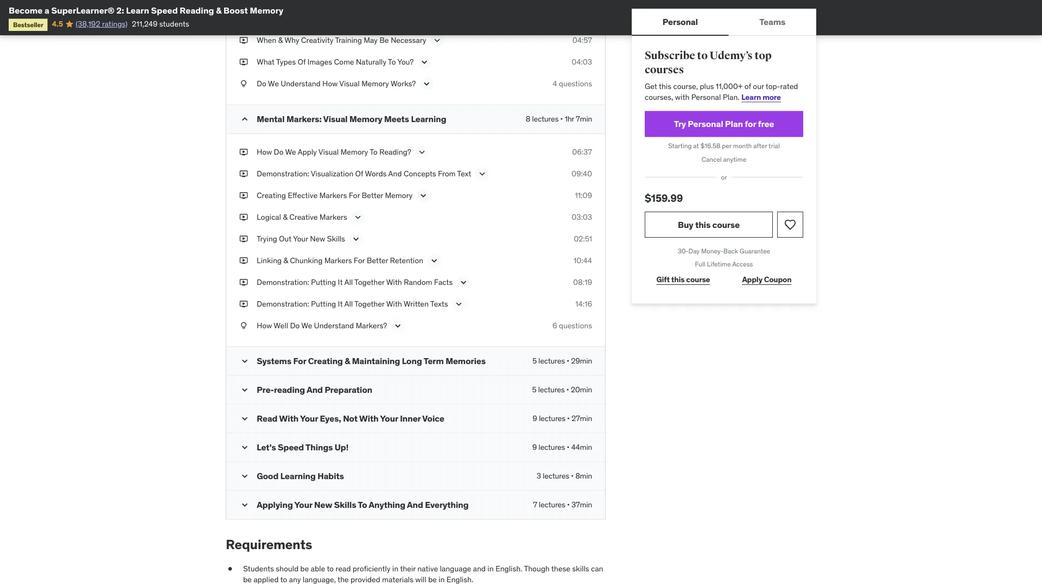 Task type: vqa. For each thing, say whether or not it's contained in the screenshot.


Task type: locate. For each thing, give the bounding box(es) containing it.
2 vertical spatial we
[[301, 321, 312, 331]]

be
[[380, 35, 389, 45]]

small image for pre-
[[239, 385, 250, 396]]

day
[[689, 247, 700, 255]]

to left the reading? at top
[[370, 147, 378, 157]]

starting at $16.58 per month after trial cancel anytime
[[669, 142, 780, 164]]

0 horizontal spatial to
[[280, 575, 287, 585]]

& right when
[[278, 35, 283, 45]]

0 vertical spatial we
[[268, 79, 279, 89]]

show lecture description image for linking & chunking markers for better retention
[[429, 256, 440, 266]]

show lecture description image for demonstration: putting it all together with random facts
[[458, 277, 469, 288]]

2 it from the top
[[338, 299, 343, 309]]

1 vertical spatial speed
[[278, 442, 304, 453]]

show lecture description image for you?
[[419, 57, 430, 68]]

• left 8min
[[571, 471, 574, 481]]

it down demonstration: putting it all together with random facts
[[338, 299, 343, 309]]

1 horizontal spatial of
[[355, 169, 363, 179]]

and right words
[[388, 169, 402, 179]]

this for buy
[[696, 219, 711, 230]]

0 vertical spatial putting
[[311, 278, 336, 287]]

2 vertical spatial for
[[293, 355, 306, 367]]

lectures left 29min
[[539, 356, 565, 366]]

not
[[343, 413, 358, 424]]

lectures right the 3 at the right
[[543, 471, 569, 481]]

pre-
[[257, 384, 274, 395]]

learn up 211,249
[[126, 5, 149, 16]]

speed up "211,249 students" at the top of page
[[151, 5, 178, 16]]

0 vertical spatial 5
[[533, 356, 537, 366]]

of right types
[[298, 57, 306, 67]]

and right reading
[[307, 384, 323, 395]]

buy this course button
[[645, 212, 773, 238]]

for down demonstration: visualization of words and concepts from text
[[349, 191, 360, 200]]

back
[[724, 247, 738, 255]]

& right linking
[[284, 256, 288, 266]]

4 xsmall image from the top
[[239, 212, 248, 223]]

good
[[257, 471, 279, 482]]

2 vertical spatial to
[[280, 575, 287, 585]]

0 vertical spatial markers
[[320, 191, 347, 200]]

top
[[755, 49, 772, 62]]

1 vertical spatial images
[[308, 57, 332, 67]]

0 horizontal spatial learning
[[280, 471, 316, 482]]

3 small image from the top
[[239, 471, 250, 482]]

0 horizontal spatial and
[[307, 384, 323, 395]]

9 for read with your eyes, not with your inner voice
[[533, 414, 537, 424]]

text
[[457, 169, 471, 179]]

things
[[306, 442, 333, 453]]

7 xsmall image from the top
[[239, 277, 248, 288]]

creating
[[257, 191, 286, 200], [308, 355, 343, 367]]

apply up the visualization
[[298, 147, 317, 157]]

1 together from the top
[[355, 278, 385, 287]]

xsmall image
[[239, 35, 248, 46], [239, 79, 248, 89], [239, 169, 248, 179], [239, 190, 248, 201], [226, 564, 235, 574]]

this inside button
[[696, 219, 711, 230]]

1 xsmall image from the top
[[239, 13, 248, 24]]

lectures right 8
[[532, 114, 559, 124]]

5 up 5 lectures • 20min
[[533, 356, 537, 366]]

learning right meets
[[411, 113, 446, 124]]

2 small image from the top
[[239, 385, 250, 396]]

xsmall image for demonstration: putting it all together with written texts
[[239, 299, 248, 310]]

how left well
[[257, 321, 272, 331]]

2 vertical spatial and
[[407, 499, 423, 510]]

creative
[[290, 212, 318, 222]]

0 horizontal spatial of
[[298, 57, 306, 67]]

memory for creating effective markers for better memory
[[385, 191, 413, 200]]

1 vertical spatial it
[[338, 299, 343, 309]]

english. left though
[[496, 564, 523, 574]]

9 xsmall image from the top
[[239, 321, 248, 331]]

1 vertical spatial together
[[355, 299, 385, 309]]

come
[[334, 57, 354, 67]]

putting up how well do we understand markers?
[[311, 299, 336, 309]]

be left able
[[300, 564, 309, 574]]

1 horizontal spatial be
[[300, 564, 309, 574]]

0 vertical spatial do
[[257, 79, 266, 89]]

• for systems for creating & maintaining long term memories
[[567, 356, 570, 366]]

preparation
[[325, 384, 372, 395]]

speed right let's on the left
[[278, 442, 304, 453]]

1 vertical spatial markers
[[320, 212, 347, 222]]

1 vertical spatial this
[[696, 219, 711, 230]]

5 for pre-reading and preparation
[[532, 385, 537, 395]]

visual up the visualization
[[319, 147, 339, 157]]

2 vertical spatial visual
[[319, 147, 339, 157]]

demonstration: up effective
[[257, 169, 309, 179]]

after
[[754, 142, 767, 150]]

creating up the logical
[[257, 191, 286, 200]]

long
[[402, 355, 422, 367]]

your right applying
[[294, 499, 312, 510]]

lectures left "44min"
[[539, 443, 565, 452]]

04:03
[[572, 57, 592, 67]]

personal down 'plus'
[[692, 92, 721, 102]]

putting down linking & chunking markers for better retention at the top of the page
[[311, 278, 336, 287]]

0 vertical spatial how
[[323, 79, 338, 89]]

0 vertical spatial 9
[[533, 414, 537, 424]]

$159.99
[[645, 191, 683, 204]]

to down should
[[280, 575, 287, 585]]

all down demonstration: putting it all together with random facts
[[344, 299, 353, 309]]

0 vertical spatial small image
[[239, 356, 250, 367]]

0 horizontal spatial we
[[268, 79, 279, 89]]

0 vertical spatial for
[[349, 191, 360, 200]]

provided
[[351, 575, 380, 585]]

1 vertical spatial demonstration:
[[257, 278, 309, 287]]

creativity
[[301, 35, 334, 45]]

0 vertical spatial why
[[257, 14, 272, 23]]

xsmall image for demonstration: putting it all together with random facts
[[239, 277, 248, 288]]

it down linking & chunking markers for better retention at the top of the page
[[338, 278, 343, 287]]

2 5 from the top
[[532, 385, 537, 395]]

though
[[524, 564, 550, 574]]

plan
[[725, 118, 743, 129]]

0 horizontal spatial learn
[[126, 5, 149, 16]]

learn down of
[[742, 92, 761, 102]]

will
[[415, 575, 427, 585]]

trying
[[257, 234, 277, 244]]

this inside get this course, plus 11,000+ of our top-rated courses, with personal plan.
[[659, 81, 672, 91]]

1 vertical spatial do
[[274, 147, 284, 157]]

demonstration: for demonstration: putting it all together with written texts
[[257, 299, 309, 309]]

understand
[[281, 79, 321, 89], [314, 321, 354, 331]]

small image
[[239, 114, 250, 125], [239, 385, 250, 396], [239, 442, 250, 453], [239, 500, 250, 511]]

for right the systems
[[293, 355, 306, 367]]

to inside "subscribe to udemy's top courses"
[[697, 49, 708, 62]]

1 demonstration: from the top
[[257, 169, 309, 179]]

5 down 5 lectures • 29min at the bottom
[[532, 385, 537, 395]]

lectures left 27min
[[539, 414, 566, 424]]

course down full
[[687, 275, 710, 285]]

learn right remember on the left top
[[449, 14, 469, 23]]

1 vertical spatial to
[[327, 564, 334, 574]]

1 vertical spatial english.
[[447, 575, 474, 585]]

3 small image from the top
[[239, 442, 250, 453]]

0 vertical spatial and
[[388, 169, 402, 179]]

1 vertical spatial personal
[[692, 92, 721, 102]]

skills down habits
[[334, 499, 356, 510]]

course
[[713, 219, 740, 230], [687, 275, 710, 285]]

how down what types of images come naturally to you?
[[323, 79, 338, 89]]

how down mental
[[257, 147, 272, 157]]

understand down types
[[281, 79, 321, 89]]

2 putting from the top
[[311, 299, 336, 309]]

personal up subscribe
[[663, 16, 698, 27]]

0 vertical spatial english.
[[496, 564, 523, 574]]

1 vertical spatial all
[[344, 299, 353, 309]]

students
[[159, 19, 189, 29]]

1 horizontal spatial english.
[[496, 564, 523, 574]]

211,249
[[132, 19, 158, 29]]

plan.
[[723, 92, 740, 102]]

9 down 5 lectures • 20min
[[533, 414, 537, 424]]

apply down access
[[742, 275, 763, 285]]

2 vertical spatial small image
[[239, 471, 250, 482]]

with right read
[[279, 413, 299, 424]]

tab list containing personal
[[632, 9, 817, 36]]

creating up pre-reading and preparation
[[308, 355, 343, 367]]

0 vertical spatial it
[[338, 278, 343, 287]]

voice
[[423, 413, 445, 424]]

1 horizontal spatial learn
[[449, 14, 469, 23]]

images left are
[[273, 14, 298, 23]]

learning
[[411, 113, 446, 124], [280, 471, 316, 482]]

to left you?
[[388, 57, 396, 67]]

creating effective markers for better memory
[[257, 191, 413, 200]]

44min
[[571, 443, 592, 452]]

all
[[344, 278, 353, 287], [344, 299, 353, 309]]

together
[[355, 278, 385, 287], [355, 299, 385, 309]]

questions for 6 questions
[[559, 321, 592, 331]]

random
[[404, 278, 432, 287]]

1 horizontal spatial to
[[327, 564, 334, 574]]

and
[[473, 564, 486, 574]]

small image for mental
[[239, 114, 250, 125]]

show lecture description image right works?
[[421, 79, 432, 89]]

2 xsmall image from the top
[[239, 57, 248, 67]]

try
[[674, 118, 686, 129]]

memory down naturally
[[362, 79, 389, 89]]

reading?
[[380, 147, 411, 157]]

2 small image from the top
[[239, 414, 250, 424]]

1 vertical spatial skills
[[334, 499, 356, 510]]

5 xsmall image from the top
[[239, 234, 248, 244]]

2 together from the top
[[355, 299, 385, 309]]

show lecture description image
[[421, 79, 432, 89], [417, 147, 428, 158], [418, 190, 429, 201], [351, 234, 362, 245], [429, 256, 440, 266], [458, 277, 469, 288], [454, 299, 465, 310]]

1 vertical spatial learning
[[280, 471, 316, 482]]

anything
[[369, 499, 405, 510]]

& right remember on the left top
[[443, 14, 447, 23]]

understand down demonstration: putting it all together with written texts
[[314, 321, 354, 331]]

logical & creative markers
[[257, 212, 347, 222]]

0 vertical spatial speed
[[151, 5, 178, 16]]

2 vertical spatial demonstration:
[[257, 299, 309, 309]]

lectures for systems for creating & maintaining long term memories
[[539, 356, 565, 366]]

0 vertical spatial learning
[[411, 113, 446, 124]]

xsmall image for when
[[239, 35, 248, 46]]

with left random
[[386, 278, 402, 287]]

1 horizontal spatial and
[[388, 169, 402, 179]]

with
[[386, 278, 402, 287], [386, 299, 402, 309], [279, 413, 299, 424], [359, 413, 379, 424]]

0 vertical spatial together
[[355, 278, 385, 287]]

0 vertical spatial of
[[298, 57, 306, 67]]

20min
[[571, 385, 592, 395]]

show lecture description image down remember on the left top
[[432, 35, 443, 46]]

all for written
[[344, 299, 353, 309]]

memory for how do we apply visual memory to reading?
[[341, 147, 368, 157]]

• left 1hr
[[560, 114, 563, 124]]

3 xsmall image from the top
[[239, 147, 248, 158]]

pre-reading and preparation
[[257, 384, 372, 395]]

putting for demonstration: putting it all together with random facts
[[311, 278, 336, 287]]

0 vertical spatial to
[[697, 49, 708, 62]]

37min
[[572, 500, 592, 510]]

demonstration: up well
[[257, 299, 309, 309]]

2 horizontal spatial to
[[697, 49, 708, 62]]

0 horizontal spatial course
[[687, 275, 710, 285]]

8 xsmall image from the top
[[239, 299, 248, 310]]

1 vertical spatial putting
[[311, 299, 336, 309]]

4 small image from the top
[[239, 500, 250, 511]]

• left 29min
[[567, 356, 570, 366]]

a
[[45, 5, 49, 16]]

1 small image from the top
[[239, 114, 250, 125]]

xsmall image for linking & chunking markers for better retention
[[239, 256, 248, 266]]

how for apply
[[257, 147, 272, 157]]

small image for applying
[[239, 500, 250, 511]]

demonstration: putting it all together with written texts
[[257, 299, 448, 309]]

show lecture description image right you?
[[419, 57, 430, 68]]

rated
[[781, 81, 798, 91]]

0 horizontal spatial apply
[[298, 147, 317, 157]]

with left written
[[386, 299, 402, 309]]

get this course, plus 11,000+ of our top-rated courses, with personal plan.
[[645, 81, 798, 102]]

0 horizontal spatial do
[[257, 79, 266, 89]]

new
[[310, 234, 325, 244], [314, 499, 332, 510]]

learn more
[[742, 92, 781, 102]]

30-
[[678, 247, 689, 255]]

0 vertical spatial apply
[[298, 147, 317, 157]]

effective
[[288, 191, 318, 200]]

with for demonstration: putting it all together with written texts
[[386, 299, 402, 309]]

skills up linking & chunking markers for better retention at the top of the page
[[327, 234, 345, 244]]

xsmall image
[[239, 13, 248, 24], [239, 57, 248, 67], [239, 147, 248, 158], [239, 212, 248, 223], [239, 234, 248, 244], [239, 256, 248, 266], [239, 277, 248, 288], [239, 299, 248, 310], [239, 321, 248, 331]]

1 putting from the top
[[311, 278, 336, 287]]

1 vertical spatial of
[[355, 169, 363, 179]]

small image left mental
[[239, 114, 250, 125]]

&
[[216, 5, 222, 16], [443, 14, 447, 23], [278, 35, 283, 45], [283, 212, 288, 222], [284, 256, 288, 266], [345, 355, 350, 367]]

• left 37min
[[567, 500, 570, 510]]

types
[[276, 57, 296, 67]]

new down habits
[[314, 499, 332, 510]]

6 questions
[[553, 321, 592, 331]]

2 vertical spatial markers
[[325, 256, 352, 266]]

2 vertical spatial how
[[257, 321, 272, 331]]

how
[[323, 79, 338, 89], [257, 147, 272, 157], [257, 321, 272, 331]]

small image left pre- on the bottom left of page
[[239, 385, 250, 396]]

0 horizontal spatial creating
[[257, 191, 286, 200]]

small image left let's on the left
[[239, 442, 250, 453]]

do down mental
[[274, 147, 284, 157]]

show lecture description image right the texts
[[454, 299, 465, 310]]

1 questions from the top
[[559, 79, 592, 89]]

demonstration: putting it all together with random facts
[[257, 278, 453, 287]]

for
[[745, 118, 756, 129]]

2 questions from the top
[[559, 321, 592, 331]]

questions right the 6
[[559, 321, 592, 331]]

with for read with your eyes, not with your inner voice
[[359, 413, 379, 424]]

memory down the 'concepts'
[[385, 191, 413, 200]]

small image left read
[[239, 414, 250, 424]]

1 vertical spatial how
[[257, 147, 272, 157]]

course for buy this course
[[713, 219, 740, 230]]

questions for 4 questions
[[559, 79, 592, 89]]

xsmall image for how do we apply visual memory to reading?
[[239, 147, 248, 158]]

everything
[[425, 499, 469, 510]]

good learning habits
[[257, 471, 344, 482]]

2 vertical spatial this
[[672, 275, 685, 285]]

6 xsmall image from the top
[[239, 256, 248, 266]]

7
[[533, 500, 537, 510]]

9 up the 3 at the right
[[533, 443, 537, 452]]

this right gift
[[672, 275, 685, 285]]

1 horizontal spatial course
[[713, 219, 740, 230]]

small image
[[239, 356, 250, 367], [239, 414, 250, 424], [239, 471, 250, 482]]

0 vertical spatial demonstration:
[[257, 169, 309, 179]]

to left udemy's
[[697, 49, 708, 62]]

inner
[[400, 413, 421, 424]]

be down students
[[243, 575, 252, 585]]

0 vertical spatial skills
[[327, 234, 345, 244]]

how do we apply visual memory to reading?
[[257, 147, 411, 157]]

1 all from the top
[[344, 278, 353, 287]]

1 vertical spatial course
[[687, 275, 710, 285]]

1 vertical spatial 5
[[532, 385, 537, 395]]

of for words
[[355, 169, 363, 179]]

2 demonstration: from the top
[[257, 278, 309, 287]]

1 vertical spatial understand
[[314, 321, 354, 331]]

courses,
[[645, 92, 674, 102]]

your left inner
[[380, 413, 398, 424]]

to
[[394, 14, 402, 23], [388, 57, 396, 67], [370, 147, 378, 157], [358, 499, 367, 510]]

markers up demonstration: putting it all together with random facts
[[325, 256, 352, 266]]

2 vertical spatial personal
[[688, 118, 724, 129]]

2 all from the top
[[344, 299, 353, 309]]

small image for systems
[[239, 356, 250, 367]]

demonstration: for demonstration: visualization of words and concepts from text
[[257, 169, 309, 179]]

1 horizontal spatial apply
[[742, 275, 763, 285]]

course for gift this course
[[687, 275, 710, 285]]

4 questions
[[553, 79, 592, 89]]

be down native
[[428, 575, 437, 585]]

• left 20min
[[567, 385, 569, 395]]

0 horizontal spatial images
[[273, 14, 298, 23]]

1 horizontal spatial in
[[439, 575, 445, 585]]

we down markers:
[[285, 147, 296, 157]]

it
[[338, 278, 343, 287], [338, 299, 343, 309]]

visual down come
[[340, 79, 360, 89]]

any
[[289, 575, 301, 585]]

new up chunking
[[310, 234, 325, 244]]

lectures for let's speed things up!
[[539, 443, 565, 452]]

together up markers?
[[355, 299, 385, 309]]

1 vertical spatial we
[[285, 147, 296, 157]]

1 vertical spatial creating
[[308, 355, 343, 367]]

xsmall image for what types of images come naturally to you?
[[239, 57, 248, 67]]

superlearner®
[[51, 5, 115, 16]]

maintaining
[[352, 355, 400, 367]]

way
[[378, 14, 392, 23]]

reading
[[180, 5, 214, 16]]

are
[[300, 14, 312, 23]]

personal inside "link"
[[688, 118, 724, 129]]

29min
[[571, 356, 592, 366]]

better left retention
[[367, 256, 388, 266]]

2 horizontal spatial do
[[290, 321, 300, 331]]

xsmall image for demonstration:
[[239, 169, 248, 179]]

why up when
[[257, 14, 272, 23]]

show lecture description image
[[432, 35, 443, 46], [419, 57, 430, 68], [477, 169, 488, 180], [353, 212, 364, 223], [393, 321, 404, 332]]

3 demonstration: from the top
[[257, 299, 309, 309]]

training
[[335, 35, 362, 45]]

of left words
[[355, 169, 363, 179]]

this right buy
[[696, 219, 711, 230]]

0 vertical spatial visual
[[340, 79, 360, 89]]

0 vertical spatial better
[[362, 191, 383, 200]]

1 vertical spatial questions
[[559, 321, 592, 331]]

1 small image from the top
[[239, 356, 250, 367]]

for up demonstration: putting it all together with random facts
[[354, 256, 365, 266]]

course inside button
[[713, 219, 740, 230]]

0 vertical spatial this
[[659, 81, 672, 91]]

1 it from the top
[[338, 278, 343, 287]]

tab list
[[632, 9, 817, 36]]

images
[[273, 14, 298, 23], [308, 57, 332, 67]]

& left boost
[[216, 5, 222, 16]]

linking
[[257, 256, 282, 266]]

it for written
[[338, 299, 343, 309]]

1 5 from the top
[[533, 356, 537, 366]]

10:44
[[574, 256, 592, 266]]

markers down 'creating effective markers for better memory'
[[320, 212, 347, 222]]

all up demonstration: putting it all together with written texts
[[344, 278, 353, 287]]

show lecture description image for how do we apply visual memory to reading?
[[417, 147, 428, 158]]

0 vertical spatial course
[[713, 219, 740, 230]]

do down what
[[257, 79, 266, 89]]

together up demonstration: putting it all together with written texts
[[355, 278, 385, 287]]

show lecture description image right facts
[[458, 277, 469, 288]]



Task type: describe. For each thing, give the bounding box(es) containing it.
5 for systems for creating & maintaining long term memories
[[533, 356, 537, 366]]

read with your eyes, not with your inner voice
[[257, 413, 445, 424]]

0 vertical spatial creating
[[257, 191, 286, 200]]

211,249 students
[[132, 19, 189, 29]]

personal inside button
[[663, 16, 698, 27]]

per
[[722, 142, 732, 150]]

04:57
[[573, 35, 592, 45]]

retention
[[390, 256, 423, 266]]

show lecture description image for trying out your new skills
[[351, 234, 362, 245]]

eyes,
[[320, 413, 341, 424]]

2 horizontal spatial be
[[428, 575, 437, 585]]

requirements
[[226, 537, 312, 553]]

necessary
[[391, 35, 426, 45]]

demonstration: for demonstration: putting it all together with random facts
[[257, 278, 309, 287]]

coupon
[[764, 275, 792, 285]]

0 horizontal spatial english.
[[447, 575, 474, 585]]

visual for how
[[340, 79, 360, 89]]

well
[[274, 321, 288, 331]]

show lecture description image for demonstration: putting it all together with written texts
[[454, 299, 465, 310]]

• for mental markers: visual memory meets learning
[[560, 114, 563, 124]]

markers for chunking
[[325, 256, 352, 266]]

native
[[418, 564, 438, 574]]

xsmall image for how well do we understand markers?
[[239, 321, 248, 331]]

what types of images come naturally to you?
[[257, 57, 414, 67]]

show lecture description image down 'creating effective markers for better memory'
[[353, 212, 364, 223]]

do we understand how visual memory works?
[[257, 79, 416, 89]]

teams button
[[729, 9, 817, 35]]

0 horizontal spatial in
[[392, 564, 399, 574]]

• for good learning habits
[[571, 471, 574, 481]]

up!
[[335, 442, 349, 453]]

0 horizontal spatial be
[[243, 575, 252, 585]]

3 lectures • 8min
[[537, 471, 592, 481]]

show lecture description image for creating effective markers for better memory
[[418, 190, 429, 201]]

this for get
[[659, 81, 672, 91]]

08:19
[[573, 278, 592, 287]]

lectures for read with your eyes, not with your inner voice
[[539, 414, 566, 424]]

1 horizontal spatial creating
[[308, 355, 343, 367]]

xsmall image for creating
[[239, 190, 248, 201]]

xsmall image for logical & creative markers
[[239, 212, 248, 223]]

access
[[733, 260, 753, 269]]

1 vertical spatial and
[[307, 384, 323, 395]]

1 horizontal spatial we
[[285, 147, 296, 157]]

together for random
[[355, 278, 385, 287]]

1 vertical spatial visual
[[323, 113, 348, 124]]

to left 'anything'
[[358, 499, 367, 510]]

ratings)
[[102, 19, 128, 29]]

learn more link
[[742, 92, 781, 102]]

1 vertical spatial new
[[314, 499, 332, 510]]

1 horizontal spatial speed
[[278, 442, 304, 453]]

show lecture description image for necessary
[[432, 35, 443, 46]]

systems
[[257, 355, 292, 367]]

language,
[[303, 575, 336, 585]]

starting
[[669, 142, 692, 150]]

gift this course link
[[645, 269, 722, 291]]

small image for good
[[239, 471, 250, 482]]

meets
[[384, 113, 409, 124]]

2:
[[117, 5, 124, 16]]

1 horizontal spatial do
[[274, 147, 284, 157]]

(38,192 ratings)
[[76, 19, 128, 29]]

course,
[[674, 81, 698, 91]]

putting for demonstration: putting it all together with written texts
[[311, 299, 336, 309]]

9 for let's speed things up!
[[533, 443, 537, 452]]

buy this course
[[678, 219, 740, 230]]

show lecture description image right markers?
[[393, 321, 404, 332]]

lectures for applying your new skills to anything and everything
[[539, 500, 566, 510]]

11:09
[[575, 191, 592, 200]]

0 vertical spatial understand
[[281, 79, 321, 89]]

of for images
[[298, 57, 306, 67]]

words
[[365, 169, 387, 179]]

lectures for pre-reading and preparation
[[538, 385, 565, 395]]

memory left meets
[[350, 113, 383, 124]]

apply inside button
[[742, 275, 763, 285]]

(38,192
[[76, 19, 100, 29]]

5 lectures • 20min
[[532, 385, 592, 395]]

& right the logical
[[283, 212, 288, 222]]

how for we
[[257, 321, 272, 331]]

free
[[758, 118, 774, 129]]

personal button
[[632, 9, 729, 35]]

try personal plan for free
[[674, 118, 774, 129]]

systems for creating & maintaining long term memories
[[257, 355, 486, 367]]

why images are the most powerful way to remember & learn
[[257, 14, 469, 23]]

2 horizontal spatial we
[[301, 321, 312, 331]]

become
[[9, 5, 43, 16]]

markers?
[[356, 321, 387, 331]]

memory up when
[[250, 5, 284, 16]]

small image for let's
[[239, 442, 250, 453]]

get
[[645, 81, 657, 91]]

your left eyes,
[[300, 413, 318, 424]]

language
[[440, 564, 471, 574]]

naturally
[[356, 57, 387, 67]]

7min
[[576, 114, 592, 124]]

2 vertical spatial do
[[290, 321, 300, 331]]

applying
[[257, 499, 293, 510]]

boost
[[224, 5, 248, 16]]

with for demonstration: putting it all together with random facts
[[386, 278, 402, 287]]

subscribe
[[645, 49, 695, 62]]

• for let's speed things up!
[[567, 443, 570, 452]]

1 horizontal spatial images
[[308, 57, 332, 67]]

it for random
[[338, 278, 343, 287]]

30-day money-back guarantee full lifetime access
[[678, 247, 771, 269]]

you?
[[398, 57, 414, 67]]

1 horizontal spatial learning
[[411, 113, 446, 124]]

1 vertical spatial why
[[285, 35, 299, 45]]

9 lectures • 27min
[[533, 414, 592, 424]]

small image for read
[[239, 414, 250, 424]]

their
[[400, 564, 416, 574]]

2 horizontal spatial learn
[[742, 92, 761, 102]]

$16.58
[[701, 142, 721, 150]]

students
[[243, 564, 274, 574]]

visual for apply
[[319, 147, 339, 157]]

your right out
[[293, 234, 308, 244]]

month
[[733, 142, 752, 150]]

remember
[[404, 14, 441, 23]]

logical
[[257, 212, 281, 222]]

0 horizontal spatial speed
[[151, 5, 178, 16]]

• for read with your eyes, not with your inner voice
[[567, 414, 570, 424]]

• for pre-reading and preparation
[[567, 385, 569, 395]]

lectures for good learning habits
[[543, 471, 569, 481]]

the
[[313, 14, 326, 23]]

4
[[553, 79, 557, 89]]

more
[[763, 92, 781, 102]]

8
[[526, 114, 531, 124]]

0 vertical spatial new
[[310, 234, 325, 244]]

show lecture description image for text
[[477, 169, 488, 180]]

show lecture description image for do we understand how visual memory works?
[[421, 79, 432, 89]]

applying your new skills to anything and everything
[[257, 499, 469, 510]]

try personal plan for free link
[[645, 111, 804, 137]]

when
[[257, 35, 276, 45]]

xsmall image for trying out your new skills
[[239, 234, 248, 244]]

& left maintaining
[[345, 355, 350, 367]]

may
[[364, 35, 378, 45]]

proficiently
[[353, 564, 391, 574]]

wishlist image
[[784, 218, 797, 231]]

demonstration: visualization of words and concepts from text
[[257, 169, 471, 179]]

with
[[675, 92, 690, 102]]

what
[[257, 57, 275, 67]]

trial
[[769, 142, 780, 150]]

• for applying your new skills to anything and everything
[[567, 500, 570, 510]]

0 vertical spatial images
[[273, 14, 298, 23]]

markers for creative
[[320, 212, 347, 222]]

bestseller
[[13, 20, 43, 29]]

out
[[279, 234, 292, 244]]

1 vertical spatial better
[[367, 256, 388, 266]]

1 vertical spatial for
[[354, 256, 365, 266]]

2 horizontal spatial in
[[488, 564, 494, 574]]

personal inside get this course, plus 11,000+ of our top-rated courses, with personal plan.
[[692, 92, 721, 102]]

how well do we understand markers?
[[257, 321, 387, 331]]

11,000+
[[716, 81, 743, 91]]

let's
[[257, 442, 276, 453]]

works?
[[391, 79, 416, 89]]

plus
[[700, 81, 714, 91]]

this for gift
[[672, 275, 685, 285]]

to right way
[[394, 14, 402, 23]]

xsmall image for do
[[239, 79, 248, 89]]

subscribe to udemy's top courses
[[645, 49, 772, 76]]

lectures for mental markers: visual memory meets learning
[[532, 114, 559, 124]]

let's speed things up!
[[257, 442, 349, 453]]

applied
[[254, 575, 279, 585]]

all for random
[[344, 278, 353, 287]]

together for written
[[355, 299, 385, 309]]

memory for do we understand how visual memory works?
[[362, 79, 389, 89]]

habits
[[318, 471, 344, 482]]

2 horizontal spatial and
[[407, 499, 423, 510]]

5 lectures • 29min
[[533, 356, 592, 366]]



